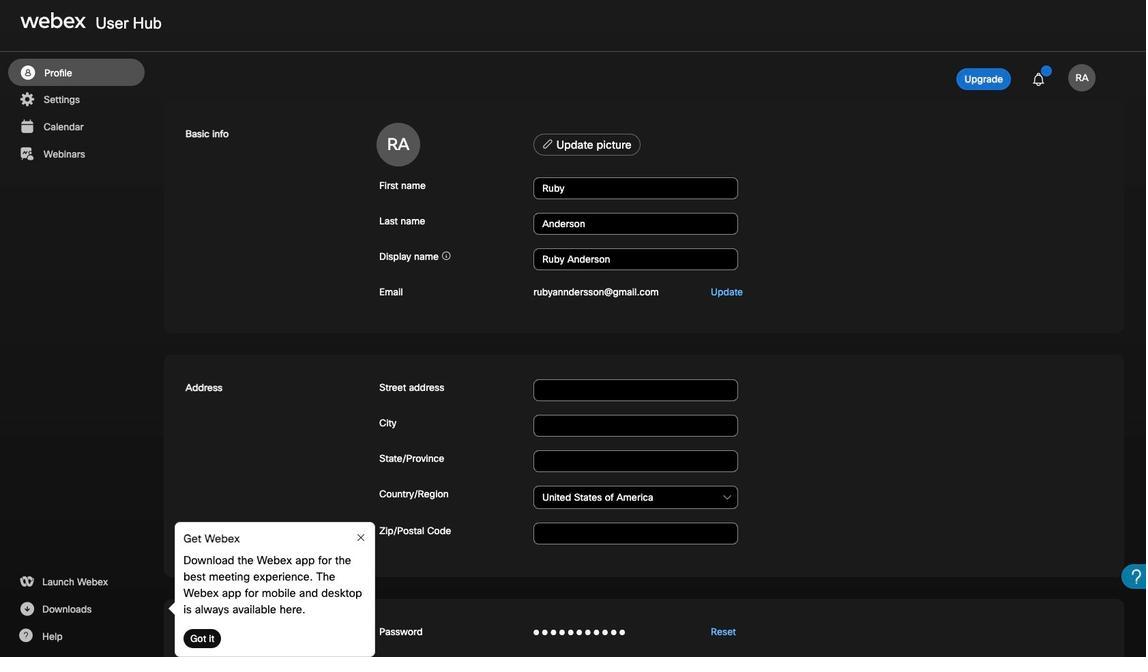 Task type: describe. For each thing, give the bounding box(es) containing it.
cisco webex image
[[20, 12, 86, 29]]

mds meetings_filled image
[[18, 119, 36, 135]]

mds edit_bold image
[[543, 139, 554, 150]]

change profile picture element
[[531, 134, 1103, 160]]



Task type: locate. For each thing, give the bounding box(es) containing it.
None text field
[[534, 178, 739, 199], [534, 249, 739, 270], [534, 380, 739, 401], [534, 451, 739, 472], [534, 486, 739, 509], [534, 178, 739, 199], [534, 249, 739, 270], [534, 380, 739, 401], [534, 451, 739, 472], [534, 486, 739, 509]]

mds settings_filled image
[[18, 91, 36, 108]]

mds webex helix filled image
[[18, 574, 35, 591]]

ng help active image
[[18, 629, 33, 642]]

mds cancel_bold image
[[356, 533, 367, 543]]

mds content download_filled image
[[18, 601, 36, 618]]

None text field
[[534, 213, 739, 235], [534, 415, 739, 437], [534, 523, 739, 545], [534, 213, 739, 235], [534, 415, 739, 437], [534, 523, 739, 545]]

tooltip
[[168, 522, 375, 657]]

mds webinar_filled image
[[18, 146, 36, 162]]

mds people circle_filled image
[[19, 65, 36, 81]]



Task type: vqa. For each thing, say whether or not it's contained in the screenshot.
tooltip in the bottom of the page
yes



